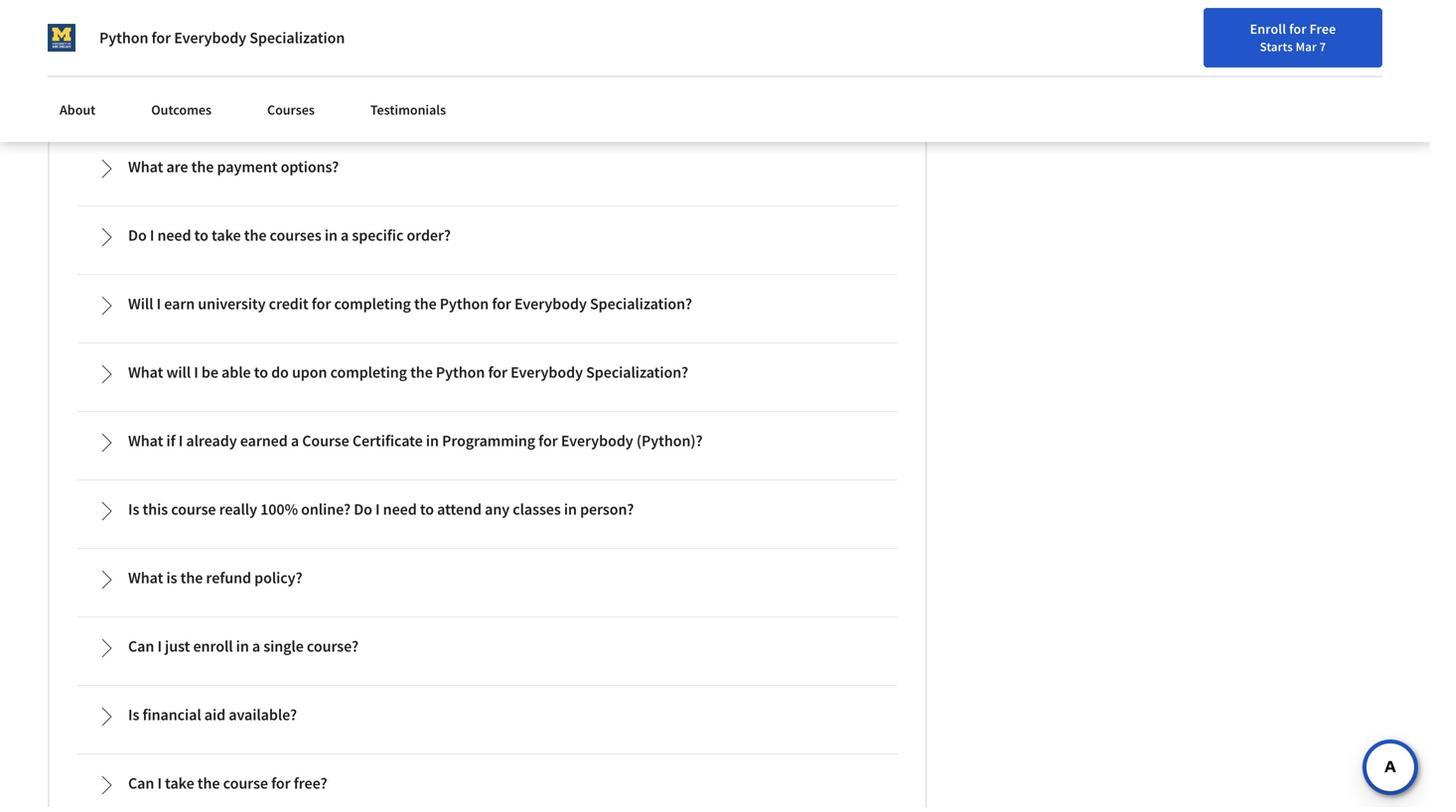 Task type: locate. For each thing, give the bounding box(es) containing it.
at left all.
[[546, 88, 559, 108]]

to up earn
[[194, 226, 209, 245]]

what will i be able to do upon completing the python for everybody specialization?
[[128, 363, 689, 383]]

everybody up programming
[[511, 363, 583, 383]]

1 vertical spatial do
[[354, 500, 373, 520]]

is left this
[[128, 500, 139, 520]]

what is the refund policy? button
[[80, 552, 895, 606]]

earned
[[240, 431, 288, 451]]

university
[[198, 294, 266, 314]]

can left just
[[128, 637, 154, 657]]

python up this
[[99, 28, 148, 48]]

the down is financial aid available?
[[198, 774, 220, 794]]

a left single
[[252, 637, 260, 657]]

2 at from the left
[[546, 88, 559, 108]]

0 horizontal spatial course
[[171, 500, 216, 520]]

already
[[186, 431, 237, 451]]

a for single
[[252, 637, 260, 657]]

is financial aid available?
[[128, 705, 297, 725]]

1 horizontal spatial specialization
[[250, 28, 345, 48]]

course left free?
[[223, 774, 268, 794]]

2 can from the top
[[128, 774, 154, 794]]

0 vertical spatial courses
[[154, 88, 205, 108]]

two
[[125, 88, 151, 108]]

take
[[212, 226, 241, 245], [165, 774, 194, 794]]

can
[[128, 637, 154, 657], [128, 774, 154, 794]]

need down are
[[157, 226, 191, 245]]

the
[[833, 65, 855, 84], [191, 157, 214, 177], [244, 226, 267, 245], [414, 294, 437, 314], [410, 363, 433, 383], [180, 568, 203, 588], [198, 774, 220, 794]]

order?
[[407, 226, 451, 245]]

is left 'financial'
[[128, 705, 139, 725]]

can for can i just enroll in a single course?
[[128, 637, 154, 657]]

to up those
[[301, 65, 315, 84]]

i right will
[[157, 294, 161, 314]]

python for everybody specialization
[[99, 28, 345, 48]]

for inside the this specialization is designed to serve as an on-ramp for programming, and has no pre-requisites.  the pace of the first two courses is aimed at those with no programming experience at all.
[[455, 65, 474, 84]]

0 vertical spatial no
[[630, 65, 648, 84]]

for down do i need to take the courses in a specific order? dropdown button on the top of page
[[492, 294, 512, 314]]

python down will i earn university credit for completing the python for everybody specialization? dropdown button on the top of page
[[436, 363, 485, 383]]

course right this
[[171, 500, 216, 520]]

1 vertical spatial specialization?
[[586, 363, 689, 383]]

in right the enroll
[[236, 637, 249, 657]]

ramp
[[417, 65, 452, 84]]

no
[[630, 65, 648, 84], [356, 88, 373, 108]]

need left attend
[[383, 500, 417, 520]]

0 horizontal spatial a
[[252, 637, 260, 657]]

a
[[341, 226, 349, 245], [291, 431, 299, 451], [252, 637, 260, 657]]

do
[[271, 363, 289, 383]]

completing right upon
[[330, 363, 407, 383]]

do
[[128, 226, 147, 245], [354, 500, 373, 520]]

for up mar
[[1290, 20, 1307, 38]]

specialization up outcomes link
[[127, 65, 220, 84]]

0 vertical spatial specialization?
[[590, 294, 692, 314]]

what left are
[[128, 157, 163, 177]]

enroll for free starts mar 7
[[1251, 20, 1337, 55]]

2 what from the top
[[128, 157, 163, 177]]

will i earn university credit for completing the python for everybody specialization? button
[[80, 278, 895, 332]]

1 what from the top
[[128, 17, 163, 37]]

specialization up designed
[[250, 28, 345, 48]]

no down as
[[356, 88, 373, 108]]

first
[[96, 88, 122, 108]]

courses right two
[[154, 88, 205, 108]]

specialization?
[[590, 294, 692, 314], [586, 363, 689, 383]]

do up will
[[128, 226, 147, 245]]

take down 'financial'
[[165, 774, 194, 794]]

pace
[[782, 65, 813, 84]]

0 vertical spatial a
[[341, 226, 349, 245]]

python down do i need to take the courses in a specific order? dropdown button on the top of page
[[440, 294, 489, 314]]

0 horizontal spatial specialization
[[127, 65, 220, 84]]

course
[[171, 500, 216, 520], [223, 774, 268, 794]]

a left specific
[[341, 226, 349, 245]]

do i need to take the courses in a specific order?
[[128, 226, 451, 245]]

is left refund
[[166, 568, 177, 588]]

python
[[99, 28, 148, 48], [440, 294, 489, 314], [436, 363, 485, 383]]

testimonials
[[370, 101, 446, 119]]

will
[[166, 363, 191, 383]]

course?
[[307, 637, 359, 657]]

1 horizontal spatial course
[[223, 774, 268, 794]]

1 vertical spatial take
[[165, 774, 194, 794]]

what down this
[[128, 568, 163, 588]]

the inside the this specialization is designed to serve as an on-ramp for programming, and has no pre-requisites.  the pace of the first two courses is aimed at those with no programming experience at all.
[[833, 65, 855, 84]]

no right has
[[630, 65, 648, 84]]

is financial aid available? button
[[80, 690, 895, 743]]

0 horizontal spatial need
[[157, 226, 191, 245]]

to inside the this specialization is designed to serve as an on-ramp for programming, and has no pre-requisites.  the pace of the first two courses is aimed at those with no programming experience at all.
[[301, 65, 315, 84]]

is
[[128, 500, 139, 520], [128, 705, 139, 725]]

i left just
[[157, 637, 162, 657]]

0 vertical spatial specialization
[[250, 28, 345, 48]]

what for what is the refund policy?
[[128, 568, 163, 588]]

1 horizontal spatial a
[[291, 431, 299, 451]]

person?
[[580, 500, 634, 520]]

what
[[128, 17, 163, 37], [128, 157, 163, 177], [128, 363, 163, 383], [128, 431, 163, 451], [128, 568, 163, 588]]

chat with us image
[[1375, 752, 1407, 784]]

1 vertical spatial no
[[356, 88, 373, 108]]

what for what background knowledge is necessary?
[[128, 17, 163, 37]]

everybody down do i need to take the courses in a specific order? dropdown button on the top of page
[[515, 294, 587, 314]]

what left will
[[128, 363, 163, 383]]

0 horizontal spatial courses
[[154, 88, 205, 108]]

mar
[[1296, 39, 1317, 55]]

what left if
[[128, 431, 163, 451]]

0 vertical spatial completing
[[334, 294, 411, 314]]

2 is from the top
[[128, 705, 139, 725]]

need
[[157, 226, 191, 245], [383, 500, 417, 520]]

2 vertical spatial a
[[252, 637, 260, 657]]

to left do on the left top of page
[[254, 363, 268, 383]]

1 horizontal spatial at
[[546, 88, 559, 108]]

aimed
[[222, 88, 263, 108]]

all.
[[562, 88, 582, 108]]

if
[[166, 431, 176, 451]]

an
[[375, 65, 392, 84]]

policy?
[[254, 568, 303, 588]]

courses
[[154, 88, 205, 108], [270, 226, 322, 245]]

a for course
[[291, 431, 299, 451]]

those
[[283, 88, 320, 108]]

and
[[575, 65, 601, 84]]

a left "course"
[[291, 431, 299, 451]]

1 horizontal spatial take
[[212, 226, 241, 245]]

1 vertical spatial specialization
[[127, 65, 220, 84]]

will i earn university credit for completing the python for everybody specialization?
[[128, 294, 692, 314]]

0 vertical spatial is
[[128, 500, 139, 520]]

3 what from the top
[[128, 363, 163, 383]]

for right coursera image
[[152, 28, 171, 48]]

is for is this course really 100% online? do i need to attend any classes in person?
[[128, 500, 139, 520]]

is
[[329, 17, 340, 37], [224, 65, 234, 84], [208, 88, 218, 108], [166, 568, 177, 588]]

earn
[[164, 294, 195, 314]]

i down 'financial'
[[157, 774, 162, 794]]

4 what from the top
[[128, 431, 163, 451]]

1 can from the top
[[128, 637, 154, 657]]

do right "online?"
[[354, 500, 373, 520]]

what background knowledge is necessary?
[[128, 17, 417, 37]]

0 horizontal spatial at
[[267, 88, 280, 108]]

for right 'ramp'
[[455, 65, 474, 84]]

in
[[325, 226, 338, 245], [426, 431, 439, 451], [564, 500, 577, 520], [236, 637, 249, 657]]

courses inside the this specialization is designed to serve as an on-ramp for programming, and has no pre-requisites.  the pace of the first two courses is aimed at those with no programming experience at all.
[[154, 88, 205, 108]]

0 horizontal spatial take
[[165, 774, 194, 794]]

5 what from the top
[[128, 568, 163, 588]]

0 horizontal spatial do
[[128, 226, 147, 245]]

enroll
[[193, 637, 233, 657]]

1 vertical spatial python
[[440, 294, 489, 314]]

single
[[264, 637, 304, 657]]

programming
[[376, 88, 467, 108]]

1 vertical spatial can
[[128, 774, 154, 794]]

everybody
[[174, 28, 246, 48], [515, 294, 587, 314], [511, 363, 583, 383], [561, 431, 634, 451]]

menu item
[[1075, 20, 1203, 84]]

at down designed
[[267, 88, 280, 108]]

courses link
[[255, 89, 327, 130]]

0 vertical spatial course
[[171, 500, 216, 520]]

2 vertical spatial python
[[436, 363, 485, 383]]

completing down specific
[[334, 294, 411, 314]]

take up university
[[212, 226, 241, 245]]

for down will i earn university credit for completing the python for everybody specialization? dropdown button on the top of page
[[488, 363, 508, 383]]

0 vertical spatial can
[[128, 637, 154, 657]]

be
[[202, 363, 218, 383]]

i
[[150, 226, 154, 245], [157, 294, 161, 314], [194, 363, 198, 383], [179, 431, 183, 451], [376, 500, 380, 520], [157, 637, 162, 657], [157, 774, 162, 794]]

the right are
[[191, 157, 214, 177]]

i left be
[[194, 363, 198, 383]]

0 vertical spatial take
[[212, 226, 241, 245]]

free
[[1310, 20, 1337, 38]]

None search field
[[283, 12, 611, 52]]

what is the refund policy?
[[128, 568, 303, 588]]

1 vertical spatial is
[[128, 705, 139, 725]]

the right "of"
[[833, 65, 855, 84]]

specialization
[[250, 28, 345, 48], [127, 65, 220, 84]]

1 horizontal spatial need
[[383, 500, 417, 520]]

1 is from the top
[[128, 500, 139, 520]]

1 horizontal spatial courses
[[270, 226, 322, 245]]

what left "background"
[[128, 17, 163, 37]]

what for what will i be able to do upon completing the python for everybody specialization?
[[128, 363, 163, 383]]

0 vertical spatial python
[[99, 28, 148, 48]]

at
[[267, 88, 280, 108], [546, 88, 559, 108]]

can for can i take the course for free?
[[128, 774, 154, 794]]

courses up credit
[[270, 226, 322, 245]]

1 vertical spatial a
[[291, 431, 299, 451]]

can down 'financial'
[[128, 774, 154, 794]]

starts
[[1261, 39, 1294, 55]]

1 vertical spatial courses
[[270, 226, 322, 245]]



Task type: describe. For each thing, give the bounding box(es) containing it.
any
[[485, 500, 510, 520]]

what if i already earned a course certificate in programming for everybody (python)? button
[[80, 415, 895, 469]]

enroll
[[1251, 20, 1287, 38]]

1 vertical spatial need
[[383, 500, 417, 520]]

what for what if i already earned a course certificate in programming for everybody (python)?
[[128, 431, 163, 451]]

course
[[302, 431, 349, 451]]

in right certificate
[[426, 431, 439, 451]]

programming,
[[477, 65, 572, 84]]

is up aimed
[[224, 65, 234, 84]]

is this course really 100% online? do i need to attend any classes in person?
[[128, 500, 634, 520]]

certificate
[[353, 431, 423, 451]]

1 at from the left
[[267, 88, 280, 108]]

2 horizontal spatial a
[[341, 226, 349, 245]]

courses inside dropdown button
[[270, 226, 322, 245]]

aid
[[204, 705, 226, 725]]

(python)?
[[637, 431, 703, 451]]

outcomes
[[151, 101, 212, 119]]

for left free?
[[271, 774, 291, 794]]

1 horizontal spatial no
[[630, 65, 648, 84]]

pre-
[[651, 65, 678, 84]]

as
[[357, 65, 372, 84]]

on-
[[395, 65, 417, 84]]

for right credit
[[312, 294, 331, 314]]

this
[[96, 65, 124, 84]]

i right "online?"
[[376, 500, 380, 520]]

specialization inside the this specialization is designed to serve as an on-ramp for programming, and has no pre-requisites.  the pace of the first two courses is aimed at those with no programming experience at all.
[[127, 65, 220, 84]]

1 horizontal spatial do
[[354, 500, 373, 520]]

the up what if i already earned a course certificate in programming for everybody (python)?
[[410, 363, 433, 383]]

available?
[[229, 705, 297, 725]]

can i take the course for free? button
[[80, 758, 895, 808]]

really
[[219, 500, 257, 520]]

about
[[60, 101, 96, 119]]

i right if
[[179, 431, 183, 451]]

has
[[604, 65, 627, 84]]

for right programming
[[539, 431, 558, 451]]

what background knowledge is necessary? button
[[80, 1, 895, 55]]

are
[[166, 157, 188, 177]]

do i need to take the courses in a specific order? button
[[80, 210, 895, 263]]

free?
[[294, 774, 327, 794]]

everybody up designed
[[174, 28, 246, 48]]

requisites.
[[678, 65, 747, 84]]

can i take the course for free?
[[128, 774, 327, 794]]

is left aimed
[[208, 88, 218, 108]]

financial
[[143, 705, 201, 725]]

experience
[[470, 88, 543, 108]]

is for is financial aid available?
[[128, 705, 139, 725]]

payment
[[217, 157, 278, 177]]

designed
[[237, 65, 298, 84]]

0 vertical spatial do
[[128, 226, 147, 245]]

the down payment
[[244, 226, 267, 245]]

1 vertical spatial completing
[[330, 363, 407, 383]]

what if i already earned a course certificate in programming for everybody (python)?
[[128, 431, 703, 451]]

with
[[323, 88, 353, 108]]

is left necessary?
[[329, 17, 340, 37]]

about link
[[48, 89, 108, 130]]

0 horizontal spatial no
[[356, 88, 373, 108]]

classes
[[513, 500, 561, 520]]

what are the payment options?
[[128, 157, 339, 177]]

for inside enroll for free starts mar 7
[[1290, 20, 1307, 38]]

outcomes link
[[139, 89, 224, 130]]

able
[[222, 363, 251, 383]]

can i just enroll in a single course? button
[[80, 621, 895, 675]]

online?
[[301, 500, 351, 520]]

in right classes
[[564, 500, 577, 520]]

specific
[[352, 226, 404, 245]]

i up will
[[150, 226, 154, 245]]

knowledge
[[251, 17, 326, 37]]

credit
[[269, 294, 309, 314]]

courses
[[267, 101, 315, 119]]

just
[[165, 637, 190, 657]]

what are the payment options? button
[[80, 141, 895, 195]]

university of michigan image
[[48, 24, 76, 52]]

what for what are the payment options?
[[128, 157, 163, 177]]

in left specific
[[325, 226, 338, 245]]

this specialization is designed to serve as an on-ramp for programming, and has no pre-requisites.  the pace of the first two courses is aimed at those with no programming experience at all.
[[96, 65, 858, 108]]

the down order?
[[414, 294, 437, 314]]

1 vertical spatial course
[[223, 774, 268, 794]]

refund
[[206, 568, 251, 588]]

testimonials link
[[359, 89, 458, 130]]

to left attend
[[420, 500, 434, 520]]

this
[[143, 500, 168, 520]]

is this course really 100% online? do i need to attend any classes in person? button
[[80, 484, 895, 538]]

serve
[[318, 65, 354, 84]]

coursera image
[[24, 16, 150, 48]]

the
[[753, 65, 778, 84]]

programming
[[442, 431, 536, 451]]

attend
[[437, 500, 482, 520]]

options?
[[281, 157, 339, 177]]

necessary?
[[343, 17, 417, 37]]

7
[[1320, 39, 1327, 55]]

can i just enroll in a single course?
[[128, 637, 359, 657]]

background
[[166, 17, 248, 37]]

everybody up person?
[[561, 431, 634, 451]]

what will i be able to do upon completing the python for everybody specialization? button
[[80, 347, 895, 400]]

0 vertical spatial need
[[157, 226, 191, 245]]

upon
[[292, 363, 327, 383]]

will
[[128, 294, 153, 314]]

the left refund
[[180, 568, 203, 588]]

100%
[[260, 500, 298, 520]]

of
[[816, 65, 829, 84]]



Task type: vqa. For each thing, say whether or not it's contained in the screenshot.
bottommost take
yes



